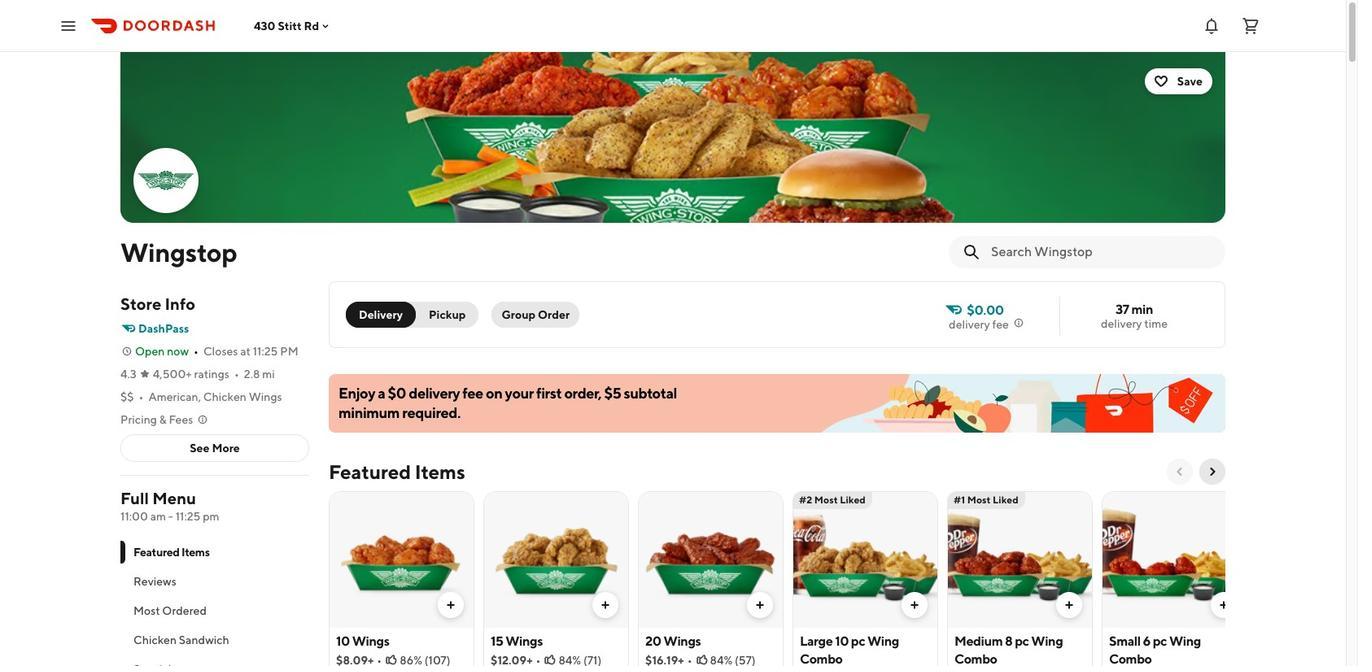 Task type: describe. For each thing, give the bounding box(es) containing it.
$$ • american, chicken wings
[[120, 391, 282, 404]]

add item to cart image for 15 wings
[[599, 599, 612, 612]]

liked for 8
[[993, 494, 1019, 506]]

order,
[[564, 385, 602, 402]]

chicken sandwich button
[[120, 626, 309, 655]]

Item Search search field
[[991, 243, 1212, 261]]

wings for 20
[[664, 634, 701, 649]]

see more button
[[121, 435, 308, 461]]

delivery inside enjoy a $0 delivery fee on your first order, $5 subtotal minimum required.
[[409, 385, 460, 402]]

15 wings
[[491, 634, 543, 649]]

enjoy a $0 delivery fee on your first order, $5 subtotal minimum required.
[[338, 385, 677, 421]]

medium
[[954, 634, 1003, 649]]

time
[[1144, 317, 1168, 330]]

0 horizontal spatial items
[[181, 546, 210, 559]]

4,500+
[[153, 368, 192, 381]]

group
[[502, 308, 536, 321]]

20 wings image
[[639, 491, 783, 628]]

combo for medium
[[954, 652, 997, 666]]

full menu 11:00 am - 11:25 pm
[[120, 489, 219, 523]]

subtotal
[[624, 385, 677, 402]]

most inside 'button'
[[133, 605, 160, 618]]

sandwich
[[179, 634, 229, 647]]

most for medium
[[967, 494, 991, 506]]

delivery fee
[[949, 318, 1009, 331]]

liked for 10
[[840, 494, 866, 506]]

previous button of carousel image
[[1173, 465, 1186, 478]]

#2 most liked
[[799, 494, 866, 506]]

reviews button
[[120, 567, 309, 596]]

$5
[[604, 385, 621, 402]]

full
[[120, 489, 149, 508]]

featured items heading
[[329, 459, 465, 485]]

next button of carousel image
[[1206, 465, 1219, 478]]

store
[[120, 295, 161, 313]]

medium 8 pc wing combo image
[[948, 491, 1092, 628]]

open now
[[135, 345, 189, 358]]

fee inside enjoy a $0 delivery fee on your first order, $5 subtotal minimum required.
[[462, 385, 483, 402]]

on
[[486, 385, 502, 402]]

minimum
[[338, 404, 400, 421]]

wings for 10
[[352, 634, 389, 649]]

see more
[[190, 442, 240, 455]]

group order button
[[492, 302, 579, 328]]

&
[[159, 413, 167, 426]]

pm
[[280, 345, 298, 358]]

add item to cart image for medium 8 pc wing combo
[[1063, 599, 1076, 612]]

most ordered button
[[120, 596, 309, 626]]

37 min delivery time
[[1101, 302, 1168, 330]]

• closes at 11:25 pm
[[194, 345, 298, 358]]

37
[[1116, 302, 1129, 317]]

ordered
[[162, 605, 207, 618]]

order methods option group
[[346, 302, 479, 328]]

wing for large 10 pc wing combo
[[867, 634, 899, 649]]

4,500+ ratings •
[[153, 368, 239, 381]]

small 6 pc wing combo
[[1109, 634, 1201, 666]]

mi
[[262, 368, 275, 381]]

10 wings
[[336, 634, 389, 649]]

0 items, open order cart image
[[1241, 16, 1260, 35]]

menu
[[152, 489, 196, 508]]

430
[[254, 19, 275, 32]]

see
[[190, 442, 210, 455]]

a
[[378, 385, 385, 402]]

large 10 pc wing combo
[[800, 634, 899, 666]]

15
[[491, 634, 503, 649]]

chicken sandwich
[[133, 634, 229, 647]]

#2
[[799, 494, 812, 506]]

10 wings image
[[330, 491, 474, 628]]

reviews
[[133, 575, 176, 588]]

small 6 pc wing combo button
[[1102, 491, 1247, 666]]

430 stitt rd button
[[254, 19, 332, 32]]

pricing & fees
[[120, 413, 193, 426]]

ratings
[[194, 368, 229, 381]]

medium 8 pc wing combo
[[954, 634, 1063, 666]]

1 horizontal spatial 11:25
[[253, 345, 278, 358]]

20 wings
[[645, 634, 701, 649]]

first
[[536, 385, 562, 402]]

2 vertical spatial •
[[139, 391, 144, 404]]

2.8
[[244, 368, 260, 381]]

your
[[505, 385, 534, 402]]

pc for 10
[[851, 634, 865, 649]]

more
[[212, 442, 240, 455]]

pricing & fees button
[[120, 412, 209, 428]]

add item to cart image for 10 wings
[[444, 599, 457, 612]]

0 vertical spatial •
[[194, 345, 199, 358]]

large
[[800, 634, 833, 649]]

add item to cart image inside small 6 pc wing combo button
[[1217, 599, 1230, 612]]

save button
[[1145, 68, 1212, 94]]

15 wings button
[[483, 491, 629, 666]]

wing for medium 8 pc wing combo
[[1031, 634, 1063, 649]]

add item to cart image for large 10 pc wing combo
[[908, 599, 921, 612]]



Task type: locate. For each thing, give the bounding box(es) containing it.
open
[[135, 345, 165, 358]]

0 horizontal spatial pc
[[851, 634, 865, 649]]

10
[[336, 634, 350, 649], [835, 634, 849, 649]]

order
[[538, 308, 570, 321]]

wing for small 6 pc wing combo
[[1169, 634, 1201, 649]]

0 vertical spatial fee
[[992, 318, 1009, 331]]

1 horizontal spatial liked
[[993, 494, 1019, 506]]

2 wing from the left
[[1031, 634, 1063, 649]]

2 horizontal spatial •
[[234, 368, 239, 381]]

$0.00
[[967, 303, 1004, 318]]

large 10 pc wing combo image
[[793, 491, 937, 628]]

0 vertical spatial featured
[[329, 461, 411, 483]]

pc for 6
[[1153, 634, 1167, 649]]

2 add item to cart image from the left
[[908, 599, 921, 612]]

3 wing from the left
[[1169, 634, 1201, 649]]

0 horizontal spatial fee
[[462, 385, 483, 402]]

2 horizontal spatial delivery
[[1101, 317, 1142, 330]]

2 10 from the left
[[835, 634, 849, 649]]

1 vertical spatial chicken
[[133, 634, 177, 647]]

most
[[814, 494, 838, 506], [967, 494, 991, 506], [133, 605, 160, 618]]

6
[[1143, 634, 1150, 649]]

wing right 8
[[1031, 634, 1063, 649]]

4.3
[[120, 368, 136, 381]]

2 combo from the left
[[954, 652, 997, 666]]

1 vertical spatial 11:25
[[176, 510, 201, 523]]

10 inside large 10 pc wing combo
[[835, 634, 849, 649]]

items up reviews button
[[181, 546, 210, 559]]

combo down large on the right bottom
[[800, 652, 843, 666]]

combo inside small 6 pc wing combo
[[1109, 652, 1152, 666]]

Pickup radio
[[406, 302, 479, 328]]

wing inside medium 8 pc wing combo
[[1031, 634, 1063, 649]]

1 pc from the left
[[851, 634, 865, 649]]

1 add item to cart image from the left
[[753, 599, 767, 612]]

add item to cart image inside 10 wings button
[[444, 599, 457, 612]]

wingstop image
[[120, 52, 1225, 223], [135, 150, 197, 212]]

0 vertical spatial 11:25
[[253, 345, 278, 358]]

11:25
[[253, 345, 278, 358], [176, 510, 201, 523]]

add item to cart image
[[444, 599, 457, 612], [599, 599, 612, 612], [1217, 599, 1230, 612]]

pc inside medium 8 pc wing combo
[[1015, 634, 1029, 649]]

0 horizontal spatial featured items
[[133, 546, 210, 559]]

delivery
[[359, 308, 403, 321]]

fees
[[169, 413, 193, 426]]

1 add item to cart image from the left
[[444, 599, 457, 612]]

2 horizontal spatial most
[[967, 494, 991, 506]]

add item to cart image inside 15 wings button
[[599, 599, 612, 612]]

0 horizontal spatial add item to cart image
[[753, 599, 767, 612]]

1 vertical spatial featured items
[[133, 546, 210, 559]]

1 horizontal spatial wing
[[1031, 634, 1063, 649]]

$$
[[120, 391, 134, 404]]

10 wings button
[[329, 491, 474, 666]]

• right now
[[194, 345, 199, 358]]

1 vertical spatial fee
[[462, 385, 483, 402]]

0 vertical spatial items
[[415, 461, 465, 483]]

0 horizontal spatial 11:25
[[176, 510, 201, 523]]

featured items up reviews
[[133, 546, 210, 559]]

3 add item to cart image from the left
[[1063, 599, 1076, 612]]

wings for 15
[[505, 634, 543, 649]]

0 horizontal spatial •
[[139, 391, 144, 404]]

3 combo from the left
[[1109, 652, 1152, 666]]

combo down "medium"
[[954, 652, 997, 666]]

featured up reviews
[[133, 546, 179, 559]]

combo inside medium 8 pc wing combo
[[954, 652, 997, 666]]

open menu image
[[59, 16, 78, 35]]

small 6 pc wing combo image
[[1103, 491, 1247, 628]]

0 horizontal spatial featured
[[133, 546, 179, 559]]

1 horizontal spatial add item to cart image
[[908, 599, 921, 612]]

0 horizontal spatial delivery
[[409, 385, 460, 402]]

• left 2.8
[[234, 368, 239, 381]]

pc inside large 10 pc wing combo
[[851, 634, 865, 649]]

2 horizontal spatial pc
[[1153, 634, 1167, 649]]

1 horizontal spatial add item to cart image
[[599, 599, 612, 612]]

liked right #2 at the bottom of the page
[[840, 494, 866, 506]]

430 stitt rd
[[254, 19, 319, 32]]

combo inside large 10 pc wing combo
[[800, 652, 843, 666]]

chicken down most ordered
[[133, 634, 177, 647]]

11:25 right at
[[253, 345, 278, 358]]

chicken
[[203, 391, 246, 404], [133, 634, 177, 647]]

combo for small
[[1109, 652, 1152, 666]]

wing right large on the right bottom
[[867, 634, 899, 649]]

11:25 right -
[[176, 510, 201, 523]]

1 horizontal spatial delivery
[[949, 318, 990, 331]]

1 horizontal spatial combo
[[954, 652, 997, 666]]

1 horizontal spatial fee
[[992, 318, 1009, 331]]

2 add item to cart image from the left
[[599, 599, 612, 612]]

stitt
[[278, 19, 302, 32]]

1 horizontal spatial pc
[[1015, 634, 1029, 649]]

most right #1
[[967, 494, 991, 506]]

wings
[[249, 391, 282, 404], [352, 634, 389, 649], [505, 634, 543, 649], [664, 634, 701, 649]]

3 pc from the left
[[1153, 634, 1167, 649]]

wingstop
[[120, 237, 237, 268]]

0 horizontal spatial combo
[[800, 652, 843, 666]]

2 horizontal spatial wing
[[1169, 634, 1201, 649]]

1 horizontal spatial most
[[814, 494, 838, 506]]

1 horizontal spatial featured items
[[329, 461, 465, 483]]

1 horizontal spatial •
[[194, 345, 199, 358]]

0 horizontal spatial 10
[[336, 634, 350, 649]]

•
[[194, 345, 199, 358], [234, 368, 239, 381], [139, 391, 144, 404]]

featured items down minimum
[[329, 461, 465, 483]]

wing
[[867, 634, 899, 649], [1031, 634, 1063, 649], [1169, 634, 1201, 649]]

$0
[[388, 385, 406, 402]]

am
[[150, 510, 166, 523]]

1 vertical spatial •
[[234, 368, 239, 381]]

add item to cart image
[[753, 599, 767, 612], [908, 599, 921, 612], [1063, 599, 1076, 612]]

3 add item to cart image from the left
[[1217, 599, 1230, 612]]

Delivery radio
[[346, 302, 416, 328]]

pc for 8
[[1015, 634, 1029, 649]]

wing inside large 10 pc wing combo
[[867, 634, 899, 649]]

pc right 8
[[1015, 634, 1029, 649]]

featured
[[329, 461, 411, 483], [133, 546, 179, 559]]

pc
[[851, 634, 865, 649], [1015, 634, 1029, 649], [1153, 634, 1167, 649]]

delivery
[[1101, 317, 1142, 330], [949, 318, 990, 331], [409, 385, 460, 402]]

combo down small
[[1109, 652, 1152, 666]]

0 horizontal spatial liked
[[840, 494, 866, 506]]

11:00
[[120, 510, 148, 523]]

0 vertical spatial featured items
[[329, 461, 465, 483]]

1 10 from the left
[[336, 634, 350, 649]]

wing inside small 6 pc wing combo
[[1169, 634, 1201, 649]]

1 horizontal spatial items
[[415, 461, 465, 483]]

combo for large
[[800, 652, 843, 666]]

small
[[1109, 634, 1141, 649]]

1 vertical spatial featured
[[133, 546, 179, 559]]

2 liked from the left
[[993, 494, 1019, 506]]

now
[[167, 345, 189, 358]]

save
[[1177, 75, 1203, 88]]

pricing
[[120, 413, 157, 426]]

pm
[[203, 510, 219, 523]]

20 wings button
[[638, 491, 784, 666]]

liked right #1
[[993, 494, 1019, 506]]

1 horizontal spatial 10
[[835, 634, 849, 649]]

american,
[[148, 391, 201, 404]]

10 inside 10 wings button
[[336, 634, 350, 649]]

rd
[[304, 19, 319, 32]]

pc right 6
[[1153, 634, 1167, 649]]

closes
[[203, 345, 238, 358]]

most right #2 at the bottom of the page
[[814, 494, 838, 506]]

2.8 mi
[[244, 368, 275, 381]]

pc inside small 6 pc wing combo
[[1153, 634, 1167, 649]]

20
[[645, 634, 661, 649]]

dashpass
[[138, 322, 189, 335]]

delivery inside 37 min delivery time
[[1101, 317, 1142, 330]]

group order
[[502, 308, 570, 321]]

1 wing from the left
[[867, 634, 899, 649]]

most ordered
[[133, 605, 207, 618]]

chicken inside button
[[133, 634, 177, 647]]

most down reviews
[[133, 605, 160, 618]]

2 horizontal spatial combo
[[1109, 652, 1152, 666]]

liked
[[840, 494, 866, 506], [993, 494, 1019, 506]]

add item to cart image inside 20 wings 'button'
[[753, 599, 767, 612]]

2 pc from the left
[[1015, 634, 1029, 649]]

required.
[[402, 404, 461, 421]]

items down required.
[[415, 461, 465, 483]]

0 horizontal spatial wing
[[867, 634, 899, 649]]

1 horizontal spatial featured
[[329, 461, 411, 483]]

featured down minimum
[[329, 461, 411, 483]]

at
[[240, 345, 251, 358]]

0 vertical spatial chicken
[[203, 391, 246, 404]]

2 horizontal spatial add item to cart image
[[1063, 599, 1076, 612]]

0 horizontal spatial most
[[133, 605, 160, 618]]

items inside heading
[[415, 461, 465, 483]]

0 horizontal spatial chicken
[[133, 634, 177, 647]]

featured inside heading
[[329, 461, 411, 483]]

pc right large on the right bottom
[[851, 634, 865, 649]]

1 liked from the left
[[840, 494, 866, 506]]

1 vertical spatial items
[[181, 546, 210, 559]]

most for large
[[814, 494, 838, 506]]

0 horizontal spatial add item to cart image
[[444, 599, 457, 612]]

chicken down ratings
[[203, 391, 246, 404]]

1 horizontal spatial chicken
[[203, 391, 246, 404]]

fee
[[992, 318, 1009, 331], [462, 385, 483, 402]]

2 horizontal spatial add item to cart image
[[1217, 599, 1230, 612]]

combo
[[800, 652, 843, 666], [954, 652, 997, 666], [1109, 652, 1152, 666]]

1 combo from the left
[[800, 652, 843, 666]]

wing right 6
[[1169, 634, 1201, 649]]

#1 most liked
[[954, 494, 1019, 506]]

8
[[1005, 634, 1013, 649]]

-
[[168, 510, 173, 523]]

min
[[1131, 302, 1153, 317]]

11:25 inside full menu 11:00 am - 11:25 pm
[[176, 510, 201, 523]]

#1
[[954, 494, 965, 506]]

• right the $$
[[139, 391, 144, 404]]

store info
[[120, 295, 195, 313]]

enjoy
[[338, 385, 375, 402]]

info
[[165, 295, 195, 313]]

notification bell image
[[1202, 16, 1221, 35]]

wings inside 'button'
[[664, 634, 701, 649]]

pickup
[[429, 308, 466, 321]]

15 wings image
[[484, 491, 628, 628]]



Task type: vqa. For each thing, say whether or not it's contained in the screenshot.
Add Button
no



